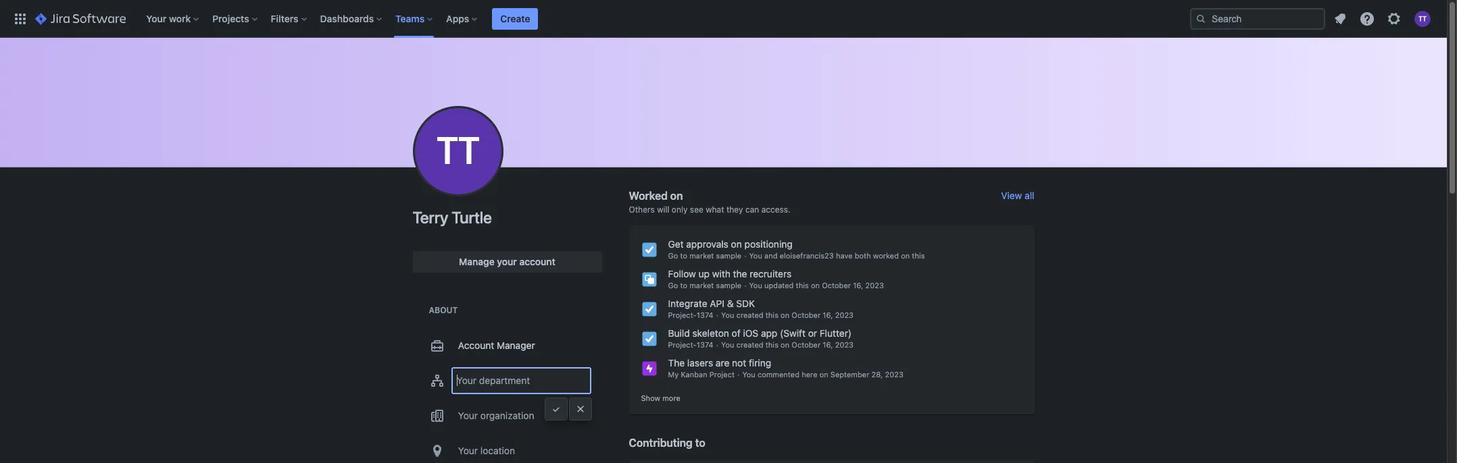 Task type: locate. For each thing, give the bounding box(es) containing it.
october
[[822, 281, 851, 290], [792, 311, 821, 320], [792, 341, 821, 349]]

0 vertical spatial created
[[736, 311, 763, 320]]

project-1374 down the build
[[668, 341, 713, 349]]

your for your organization
[[458, 410, 478, 422]]

contributing
[[629, 437, 692, 449]]

16, down both
[[853, 281, 863, 290]]

created down sdk at the bottom
[[736, 311, 763, 320]]

1 vertical spatial project-1374
[[668, 341, 713, 349]]

0 vertical spatial go to market sample
[[668, 251, 741, 260]]

on down eloisefrancis23 at bottom
[[811, 281, 820, 290]]

2 vertical spatial your
[[458, 445, 478, 457]]

1 market from the top
[[689, 251, 714, 260]]

1374 down integrate api & sdk
[[697, 311, 713, 320]]

0 vertical spatial market
[[689, 251, 714, 260]]

your location
[[458, 445, 515, 457]]

show
[[641, 394, 660, 403]]

sdk
[[736, 298, 755, 310]]

jira software image
[[35, 10, 126, 27], [35, 10, 126, 27]]

you created this on october 16, 2023 for sdk
[[721, 311, 854, 320]]

market for up
[[689, 281, 714, 290]]

integrate
[[668, 298, 707, 310]]

banner
[[0, 0, 1447, 38]]

manage
[[459, 256, 495, 268]]

help image
[[1359, 10, 1375, 27]]

project- for integrate
[[668, 311, 697, 320]]

0 vertical spatial project-
[[668, 311, 697, 320]]

16, down flutter)
[[823, 341, 833, 349]]

you for sdk
[[721, 311, 734, 320]]

market
[[689, 251, 714, 260], [689, 281, 714, 290]]

1374 down skeleton
[[697, 341, 713, 349]]

go to market sample down up
[[668, 281, 741, 290]]

16,
[[853, 281, 863, 290], [823, 311, 833, 320], [823, 341, 833, 349]]

of
[[732, 328, 740, 339]]

project- down the build
[[668, 341, 697, 349]]

project-1374 for integrate
[[668, 311, 713, 320]]

2 vertical spatial october
[[792, 341, 821, 349]]

you created this on october 16, 2023
[[721, 311, 854, 320], [721, 341, 854, 349]]

this right updated
[[796, 281, 809, 290]]

go
[[668, 251, 678, 260], [668, 281, 678, 290]]

projects button
[[208, 8, 263, 29]]

0 vertical spatial 1374
[[697, 311, 713, 320]]

worked
[[873, 251, 899, 260]]

dashboards button
[[316, 8, 387, 29]]

1 vertical spatial your
[[458, 410, 478, 422]]

commented
[[758, 370, 799, 379]]

go to market sample down the "approvals"
[[668, 251, 741, 260]]

eloisefrancis23
[[780, 251, 834, 260]]

your left organization
[[458, 410, 478, 422]]

you created this on october 16, 2023 up '(swift' at bottom right
[[721, 311, 854, 320]]

you created this on october 16, 2023 down '(swift' at bottom right
[[721, 341, 854, 349]]

your profile and settings image
[[1414, 10, 1431, 27]]

market down the "approvals"
[[689, 251, 714, 260]]

october for app
[[792, 341, 821, 349]]

this for build skeleton of ios app (swift or flutter)
[[765, 341, 778, 349]]

your for your work
[[146, 13, 166, 24]]

confirm image
[[550, 404, 561, 415]]

2023 right the 28,
[[885, 370, 903, 379]]

you commented here on september 28, 2023
[[742, 370, 903, 379]]

sample for with
[[716, 281, 741, 290]]

1 vertical spatial sample
[[716, 281, 741, 290]]

updated
[[764, 281, 794, 290]]

to right contributing
[[695, 437, 705, 449]]

and
[[764, 251, 778, 260]]

2023
[[865, 281, 884, 290], [835, 311, 854, 320], [835, 341, 854, 349], [885, 370, 903, 379]]

2 market from the top
[[689, 281, 714, 290]]

1 vertical spatial you created this on october 16, 2023
[[721, 341, 854, 349]]

what
[[706, 205, 724, 215]]

on up '(swift' at bottom right
[[781, 311, 789, 320]]

skeleton
[[692, 328, 729, 339]]

2 vertical spatial 16,
[[823, 341, 833, 349]]

16, for app
[[823, 341, 833, 349]]

on
[[670, 190, 683, 202], [731, 239, 742, 250], [901, 251, 910, 260], [811, 281, 820, 290], [781, 311, 789, 320], [781, 341, 789, 349], [819, 370, 828, 379]]

2023 down flutter)
[[835, 341, 854, 349]]

sample
[[716, 251, 741, 260], [716, 281, 741, 290]]

2 1374 from the top
[[697, 341, 713, 349]]

on up the only at the top of page
[[670, 190, 683, 202]]

projects
[[212, 13, 249, 24]]

your left work
[[146, 13, 166, 24]]

(swift
[[780, 328, 806, 339]]

1 project- from the top
[[668, 311, 697, 320]]

october up or on the bottom of the page
[[792, 311, 821, 320]]

this down app
[[765, 341, 778, 349]]

0 vertical spatial october
[[822, 281, 851, 290]]

created for ios
[[736, 341, 763, 349]]

0 vertical spatial to
[[680, 251, 687, 260]]

get approvals on positioning
[[668, 239, 793, 250]]

turtle
[[452, 208, 492, 227]]

project- down integrate
[[668, 311, 697, 320]]

your inside popup button
[[146, 13, 166, 24]]

go down get
[[668, 251, 678, 260]]

more
[[662, 394, 680, 403]]

you for the
[[749, 281, 762, 290]]

1 vertical spatial to
[[680, 281, 687, 290]]

1 vertical spatial 1374
[[697, 341, 713, 349]]

project- for build
[[668, 341, 697, 349]]

to down follow
[[680, 281, 687, 290]]

up
[[698, 268, 710, 280]]

firing
[[749, 357, 771, 369]]

1 vertical spatial market
[[689, 281, 714, 290]]

2 go to market sample from the top
[[668, 281, 741, 290]]

to for follow
[[680, 281, 687, 290]]

1 vertical spatial created
[[736, 341, 763, 349]]

0 vertical spatial you created this on october 16, 2023
[[721, 311, 854, 320]]

you
[[749, 251, 762, 260], [749, 281, 762, 290], [721, 311, 734, 320], [721, 341, 734, 349], [742, 370, 755, 379]]

2023 down the 'worked'
[[865, 281, 884, 290]]

notifications image
[[1332, 10, 1348, 27]]

1 project-1374 from the top
[[668, 311, 713, 320]]

0 vertical spatial go
[[668, 251, 678, 260]]

not
[[732, 357, 746, 369]]

manage your account
[[459, 256, 555, 268]]

october for recruiters
[[822, 281, 851, 290]]

approvals
[[686, 239, 728, 250]]

sample down follow up with the recruiters
[[716, 281, 741, 290]]

go for get approvals on positioning
[[668, 251, 678, 260]]

you for ios
[[721, 341, 734, 349]]

0 vertical spatial 16,
[[853, 281, 863, 290]]

you and eloisefrancis23 have both worked on this
[[749, 251, 925, 260]]

to down get
[[680, 251, 687, 260]]

1 vertical spatial project-
[[668, 341, 697, 349]]

0 vertical spatial sample
[[716, 251, 741, 260]]

see
[[690, 205, 703, 215]]

you down recruiters on the right of the page
[[749, 281, 762, 290]]

october down or on the bottom of the page
[[792, 341, 821, 349]]

your work button
[[142, 8, 204, 29]]

primary element
[[8, 0, 1190, 38]]

Search field
[[1190, 8, 1325, 29]]

1 1374 from the top
[[697, 311, 713, 320]]

to
[[680, 251, 687, 260], [680, 281, 687, 290], [695, 437, 705, 449]]

go to market sample for approvals
[[668, 251, 741, 260]]

you down &
[[721, 311, 734, 320]]

1 go to market sample from the top
[[668, 251, 741, 260]]

you down of
[[721, 341, 734, 349]]

2 you created this on october 16, 2023 from the top
[[721, 341, 854, 349]]

1 created from the top
[[736, 311, 763, 320]]

follow up with the recruiters
[[668, 268, 791, 280]]

1 you created this on october 16, 2023 from the top
[[721, 311, 854, 320]]

2 created from the top
[[736, 341, 763, 349]]

0 vertical spatial project-1374
[[668, 311, 713, 320]]

go to market sample
[[668, 251, 741, 260], [668, 281, 741, 290]]

2 sample from the top
[[716, 281, 741, 290]]

1374
[[697, 311, 713, 320], [697, 341, 713, 349]]

1 vertical spatial go
[[668, 281, 678, 290]]

your left location
[[458, 445, 478, 457]]

1374 for api
[[697, 311, 713, 320]]

you for not
[[742, 370, 755, 379]]

1 vertical spatial go to market sample
[[668, 281, 741, 290]]

sample down get approvals on positioning
[[716, 251, 741, 260]]

can
[[745, 205, 759, 215]]

16, up flutter)
[[823, 311, 833, 320]]

created down ios at bottom right
[[736, 341, 763, 349]]

&
[[727, 298, 734, 310]]

project-
[[668, 311, 697, 320], [668, 341, 697, 349]]

project-1374 down integrate
[[668, 311, 713, 320]]

1 go from the top
[[668, 251, 678, 260]]

this up app
[[765, 311, 778, 320]]

apps button
[[442, 8, 483, 29]]

market down up
[[689, 281, 714, 290]]

2 project-1374 from the top
[[668, 341, 713, 349]]

terry
[[413, 208, 448, 227]]

1 sample from the top
[[716, 251, 741, 260]]

2 go from the top
[[668, 281, 678, 290]]

2 vertical spatial to
[[695, 437, 705, 449]]

0 vertical spatial your
[[146, 13, 166, 24]]

2 project- from the top
[[668, 341, 697, 349]]

go down follow
[[668, 281, 678, 290]]

have
[[836, 251, 853, 260]]

this
[[912, 251, 925, 260], [796, 281, 809, 290], [765, 311, 778, 320], [765, 341, 778, 349]]

october down "you and eloisefrancis23 have both worked on this"
[[822, 281, 851, 290]]

you down not
[[742, 370, 755, 379]]

my
[[668, 370, 679, 379]]

view
[[1001, 190, 1022, 201]]



Task type: vqa. For each thing, say whether or not it's contained in the screenshot.


Task type: describe. For each thing, give the bounding box(es) containing it.
profile image actions image
[[450, 143, 466, 159]]

they
[[726, 205, 743, 215]]

banner containing your work
[[0, 0, 1447, 38]]

this right the 'worked'
[[912, 251, 925, 260]]

on right the 'worked'
[[901, 251, 910, 260]]

flutter)
[[820, 328, 852, 339]]

apps
[[446, 13, 469, 24]]

manager
[[497, 340, 535, 351]]

account manager
[[458, 340, 535, 351]]

filters button
[[267, 8, 312, 29]]

this for follow up with the recruiters
[[796, 281, 809, 290]]

filters
[[271, 13, 298, 24]]

1 vertical spatial october
[[792, 311, 821, 320]]

view all
[[1001, 190, 1034, 201]]

Your department field
[[453, 369, 590, 393]]

only
[[672, 205, 688, 215]]

create
[[500, 13, 530, 24]]

organization
[[480, 410, 534, 422]]

your organization
[[458, 410, 534, 422]]

teams
[[395, 13, 425, 24]]

here
[[802, 370, 817, 379]]

account
[[458, 340, 494, 351]]

access.
[[761, 205, 790, 215]]

teams button
[[391, 8, 438, 29]]

you created this on october 16, 2023 for ios
[[721, 341, 854, 349]]

2023 for recruiters
[[865, 281, 884, 290]]

build skeleton of ios app (swift or flutter)
[[668, 328, 852, 339]]

both
[[855, 251, 871, 260]]

28,
[[871, 370, 883, 379]]

kanban
[[681, 370, 707, 379]]

get
[[668, 239, 684, 250]]

api
[[710, 298, 724, 310]]

project-1374 for build
[[668, 341, 713, 349]]

2023 for firing
[[885, 370, 903, 379]]

market for approvals
[[689, 251, 714, 260]]

my kanban project
[[668, 370, 735, 379]]

1374 for skeleton
[[697, 341, 713, 349]]

this for integrate api & sdk
[[765, 311, 778, 320]]

app
[[761, 328, 777, 339]]

to for get
[[680, 251, 687, 260]]

terry turtle
[[413, 208, 492, 227]]

create button
[[492, 8, 538, 29]]

2023 up flutter)
[[835, 311, 854, 320]]

the
[[733, 268, 747, 280]]

recruiters
[[750, 268, 791, 280]]

location
[[480, 445, 515, 457]]

you updated this on october 16, 2023
[[749, 281, 884, 290]]

work
[[169, 13, 191, 24]]

contributing to
[[629, 437, 705, 449]]

others will only see what they can access.
[[629, 205, 790, 215]]

16, for recruiters
[[853, 281, 863, 290]]

integrate api & sdk
[[668, 298, 755, 310]]

show more
[[641, 394, 680, 403]]

on down '(swift' at bottom right
[[781, 341, 789, 349]]

appswitcher icon image
[[12, 10, 28, 27]]

build
[[668, 328, 690, 339]]

project
[[709, 370, 735, 379]]

account
[[519, 256, 555, 268]]

worked on
[[629, 190, 683, 202]]

you left "and"
[[749, 251, 762, 260]]

sample for on
[[716, 251, 741, 260]]

settings image
[[1386, 10, 1402, 27]]

your
[[497, 256, 517, 268]]

on right the "approvals"
[[731, 239, 742, 250]]

are
[[716, 357, 729, 369]]

all
[[1025, 190, 1034, 201]]

lasers
[[687, 357, 713, 369]]

1 vertical spatial 16,
[[823, 311, 833, 320]]

will
[[657, 205, 669, 215]]

2023 for app
[[835, 341, 854, 349]]

follow
[[668, 268, 696, 280]]

with
[[712, 268, 730, 280]]

the lasers are not firing
[[668, 357, 771, 369]]

on right "here"
[[819, 370, 828, 379]]

view all link
[[1001, 190, 1034, 201]]

about
[[429, 305, 458, 316]]

others
[[629, 205, 655, 215]]

dashboards
[[320, 13, 374, 24]]

the
[[668, 357, 685, 369]]

search image
[[1195, 13, 1206, 24]]

cancel image
[[575, 404, 586, 415]]

manage your account link
[[413, 251, 602, 273]]

your for your location
[[458, 445, 478, 457]]

go for follow up with the recruiters
[[668, 281, 678, 290]]

september
[[830, 370, 869, 379]]

ios
[[743, 328, 758, 339]]

go to market sample for up
[[668, 281, 741, 290]]

worked
[[629, 190, 668, 202]]

show more link
[[641, 393, 680, 404]]

your work
[[146, 13, 191, 24]]

created for sdk
[[736, 311, 763, 320]]

or
[[808, 328, 817, 339]]

positioning
[[744, 239, 793, 250]]



